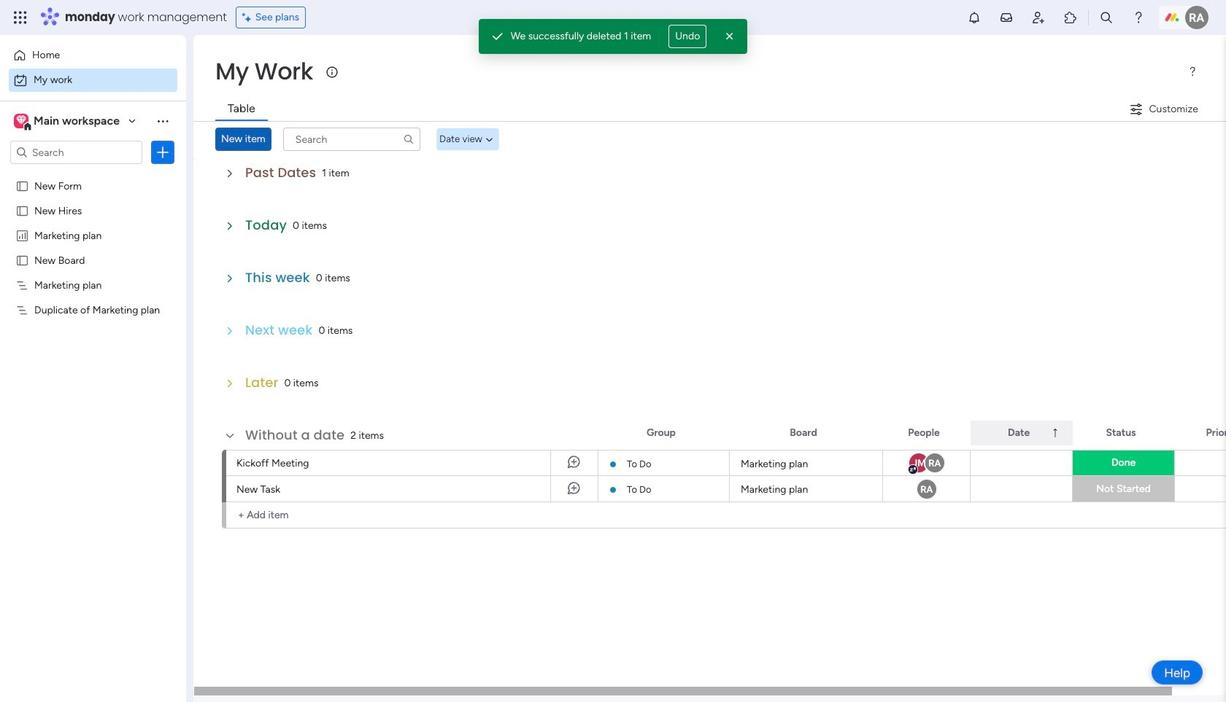 Task type: locate. For each thing, give the bounding box(es) containing it.
2 vertical spatial option
[[0, 173, 186, 176]]

menu image
[[1187, 66, 1198, 77]]

list box
[[0, 170, 186, 519]]

help image
[[1131, 10, 1146, 25]]

tab
[[215, 98, 268, 121]]

search image
[[403, 134, 414, 145]]

public board image
[[15, 204, 29, 217], [15, 253, 29, 267]]

workspace image
[[16, 113, 26, 129]]

public board image down the public dashboard image at the left top of the page
[[15, 253, 29, 267]]

option
[[9, 44, 177, 67], [9, 69, 177, 92], [0, 173, 186, 176]]

alert
[[479, 19, 747, 54]]

None search field
[[283, 128, 420, 151]]

see plans image
[[242, 9, 255, 26]]

2 public board image from the top
[[15, 253, 29, 267]]

column header
[[971, 421, 1073, 446]]

Filter dashboard by text search field
[[283, 128, 420, 151]]

public dashboard image
[[15, 228, 29, 242]]

1 vertical spatial public board image
[[15, 253, 29, 267]]

monday marketplace image
[[1063, 10, 1078, 25]]

0 vertical spatial public board image
[[15, 204, 29, 217]]

invite members image
[[1031, 10, 1046, 25]]

public board image up the public dashboard image at the left top of the page
[[15, 204, 29, 217]]

select product image
[[13, 10, 28, 25]]



Task type: describe. For each thing, give the bounding box(es) containing it.
workspace selection element
[[14, 112, 122, 131]]

workspace image
[[14, 113, 28, 129]]

sort image
[[1050, 428, 1061, 439]]

options image
[[155, 145, 170, 160]]

close image
[[723, 29, 737, 44]]

notifications image
[[967, 10, 982, 25]]

Search in workspace field
[[31, 144, 122, 161]]

1 public board image from the top
[[15, 204, 29, 217]]

1 vertical spatial option
[[9, 69, 177, 92]]

search everything image
[[1099, 10, 1114, 25]]

workspace options image
[[155, 114, 170, 128]]

update feed image
[[999, 10, 1014, 25]]

0 vertical spatial option
[[9, 44, 177, 67]]

public board image
[[15, 179, 29, 193]]

ruby anderson image
[[1185, 6, 1209, 29]]



Task type: vqa. For each thing, say whether or not it's contained in the screenshot.
bottom heading
no



